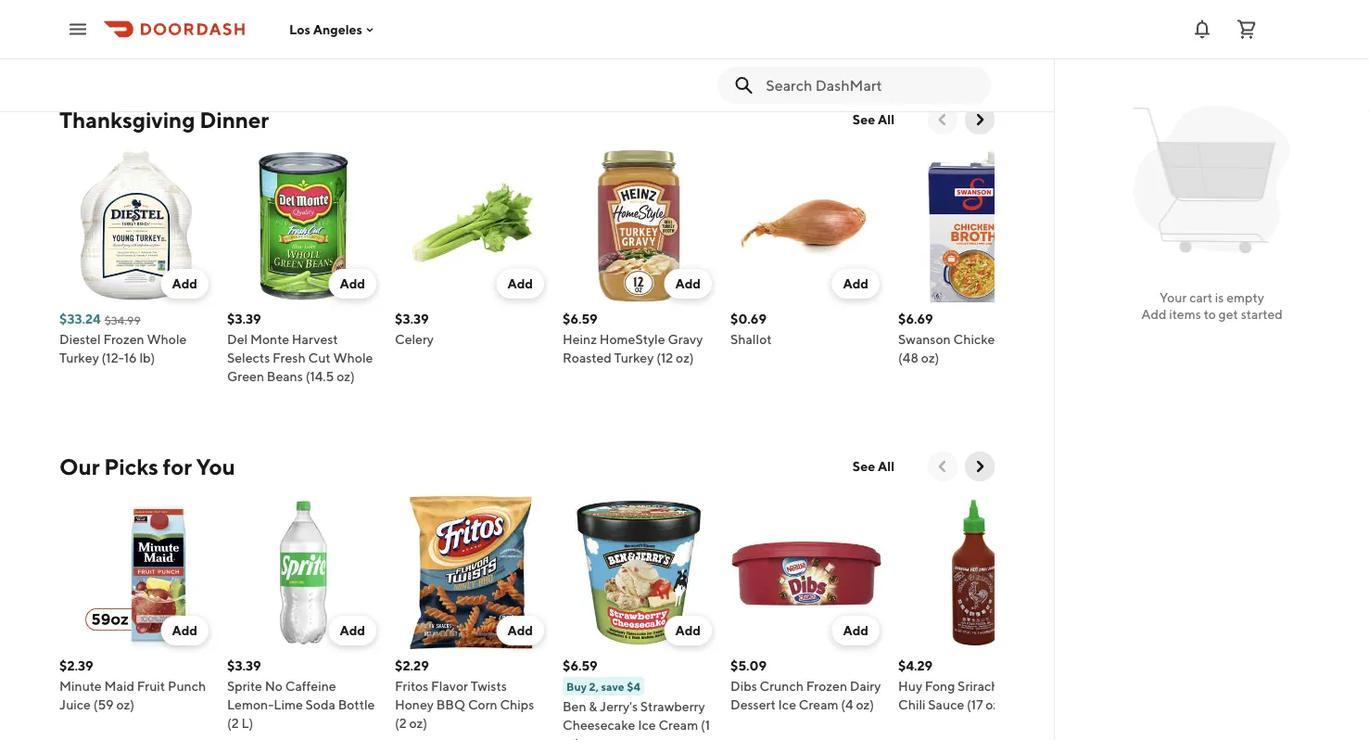 Task type: describe. For each thing, give the bounding box(es) containing it.
$3.39 inside $3.39 celery
[[395, 311, 429, 326]]

green
[[227, 369, 264, 384]]

broth
[[1006, 332, 1039, 347]]

0 horizontal spatial &
[[101, 0, 111, 17]]

l)
[[242, 716, 254, 731]]

huy fong sriracha hot chili sauce (17 oz) image
[[899, 496, 1052, 649]]

now
[[115, 21, 150, 41]]

oz) inside $6.69 swanson chicken broth (48 oz)
[[922, 350, 940, 365]]

(2 for sprite no caffeine lemon-lime soda bottle (2 l)
[[227, 716, 239, 731]]

0 horizontal spatial -
[[153, 21, 160, 41]]

$5.09
[[731, 658, 767, 673]]

chicken
[[954, 332, 1003, 347]]

maid
[[104, 678, 134, 694]]

$6.59 for heinz
[[563, 311, 598, 326]]

diestel frozen whole turkey (12-16 lb) image
[[59, 149, 212, 302]]

for
[[163, 453, 192, 480]]

heinz
[[563, 332, 597, 347]]

flavor
[[431, 678, 468, 694]]

0 items, open order cart image
[[1236, 18, 1259, 40]]

save
[[601, 680, 625, 693]]

$6.59 for buy
[[563, 658, 598, 673]]

$4
[[627, 680, 641, 693]]

$6.59 heinz homestyle gravy roasted turkey (12 oz)
[[563, 311, 703, 365]]

$3.39 sprite no caffeine lemon-lime soda bottle (2 l)
[[227, 658, 375, 731]]

(12-
[[102, 350, 124, 365]]

frozen for 16
[[103, 332, 144, 347]]

$3.39 celery
[[395, 311, 434, 347]]

thanksgiving dinner
[[59, 106, 269, 133]]

$6.59 buy 2, save $4 ben & jerry's strawberry cheesecake ice cream (1 pt)
[[563, 658, 711, 740]]

punch
[[168, 678, 206, 694]]

add for $2.29 fritos flavor twists honey bbq corn chips (2 oz)
[[508, 623, 533, 638]]

→
[[299, 21, 314, 41]]

(14.5
[[306, 369, 334, 384]]

all for our picks for you
[[878, 459, 895, 474]]

ben
[[563, 699, 587, 714]]

$2.39 minute maid fruit punch juice (59 oz)
[[59, 658, 206, 712]]

thanksgiving dinner link
[[59, 105, 269, 134]]

save
[[222, 0, 257, 17]]

soda
[[306, 697, 336, 712]]

chili
[[899, 697, 926, 712]]

whole inside "$33.24 $34.99 diestel frozen whole turkey (12-16 lb)"
[[147, 332, 187, 347]]

& inside $6.59 buy 2, save $4 ben & jerry's strawberry cheesecake ice cream (1 pt)
[[589, 699, 598, 714]]

add for $5.09 dibs crunch frozen dairy dessert ice cream (4 oz)
[[843, 623, 869, 638]]

mix & match - buy 2, save $2 on select pillsbury & more. now - 11/19. terms apply. →
[[70, 0, 427, 41]]

cheesecake
[[563, 717, 636, 733]]

dibs
[[731, 678, 758, 694]]

lb)
[[139, 350, 155, 365]]

del
[[227, 332, 248, 347]]

$2.29
[[395, 658, 429, 673]]

empty retail cart image
[[1126, 93, 1300, 267]]

oz) inside the $6.59 heinz homestyle gravy roasted turkey (12 oz)
[[676, 350, 694, 365]]

chips
[[500, 697, 535, 712]]

$3.39 for thanksgiving dinner
[[227, 311, 261, 326]]

no
[[265, 678, 283, 694]]

huy
[[899, 678, 923, 694]]

whole inside "$3.39 del monte harvest selects fresh cut whole green beans (14.5 oz)"
[[333, 350, 373, 365]]

our
[[59, 453, 100, 480]]

los angeles
[[289, 22, 363, 37]]

honey
[[395, 697, 434, 712]]

crunch
[[760, 678, 804, 694]]

swanson
[[899, 332, 951, 347]]

$2
[[260, 0, 279, 17]]

add inside the your cart is empty add items to get started
[[1142, 307, 1167, 322]]

dinner
[[200, 106, 269, 133]]

ice inside $5.09 dibs crunch frozen dairy dessert ice cream (4 oz)
[[779, 697, 797, 712]]

next button of carousel image
[[971, 457, 990, 476]]

$6.69 swanson chicken broth (48 oz)
[[899, 311, 1039, 365]]

bottle
[[338, 697, 375, 712]]

cream inside $6.59 buy 2, save $4 ben & jerry's strawberry cheesecake ice cream (1 pt)
[[659, 717, 699, 733]]

see all link for thanksgiving dinner
[[842, 105, 906, 134]]

next button of carousel image
[[971, 110, 990, 129]]

add for $3.39 celery
[[508, 276, 533, 291]]

see for our picks for you
[[853, 459, 876, 474]]

our picks for you link
[[59, 452, 235, 481]]

heinz homestyle gravy roasted turkey (12 oz) image
[[563, 149, 716, 302]]

cut
[[308, 350, 331, 365]]

celery image
[[395, 149, 548, 302]]

diestel
[[59, 332, 101, 347]]

los angeles button
[[289, 22, 377, 37]]

dibs crunch frozen dairy dessert ice cream (4 oz) image
[[731, 496, 884, 649]]

(17
[[967, 697, 984, 712]]

$33.24 $34.99 diestel frozen whole turkey (12-16 lb)
[[59, 311, 187, 365]]

cream inside $5.09 dibs crunch frozen dairy dessert ice cream (4 oz)
[[799, 697, 839, 712]]

dessert
[[731, 697, 776, 712]]

items
[[1170, 307, 1202, 322]]

sprite no caffeine lemon-lime soda bottle (2 l) image
[[227, 496, 380, 649]]

oz) inside "$3.39 del monte harvest selects fresh cut whole green beans (14.5 oz)"
[[337, 369, 355, 384]]

gravy
[[668, 332, 703, 347]]

empty
[[1227, 290, 1265, 305]]

$0.69 shallot
[[731, 311, 772, 347]]

$5.09 dibs crunch frozen dairy dessert ice cream (4 oz)
[[731, 658, 881, 712]]

get
[[1219, 307, 1239, 322]]

pt)
[[563, 736, 580, 740]]

terms
[[205, 21, 250, 41]]

beans
[[267, 369, 303, 384]]

thanksgiving
[[59, 106, 195, 133]]

swanson chicken broth (48 oz) image
[[899, 149, 1052, 302]]

more.
[[70, 21, 112, 41]]

your
[[1160, 290, 1188, 305]]

picks
[[104, 453, 158, 480]]

to
[[1205, 307, 1217, 322]]

lime
[[274, 697, 303, 712]]



Task type: vqa. For each thing, say whether or not it's contained in the screenshot.
$5.09 Dibs Crunch Frozen Dairy Dessert Ice Cream (4 oz) ADD
yes



Task type: locate. For each thing, give the bounding box(es) containing it.
all
[[878, 112, 895, 127], [878, 459, 895, 474]]

buy
[[174, 0, 203, 17], [567, 680, 587, 693]]

1 vertical spatial cream
[[659, 717, 699, 733]]

add for $3.39 del monte harvest selects fresh cut whole green beans (14.5 oz)
[[340, 276, 365, 291]]

oz) down swanson
[[922, 350, 940, 365]]

pillsbury
[[350, 0, 414, 17]]

1 horizontal spatial buy
[[567, 680, 587, 693]]

minute
[[59, 678, 102, 694]]

all left previous button of carousel image
[[878, 459, 895, 474]]

& right ben
[[589, 699, 598, 714]]

sriracha
[[958, 678, 1006, 694]]

on
[[282, 0, 301, 17]]

1 all from the top
[[878, 112, 895, 127]]

0 horizontal spatial buy
[[174, 0, 203, 17]]

1 horizontal spatial turkey
[[615, 350, 654, 365]]

lemon-
[[227, 697, 274, 712]]

0 horizontal spatial whole
[[147, 332, 187, 347]]

2, inside mix & match - buy 2, save $2 on select pillsbury & more. now - 11/19. terms apply. →
[[206, 0, 219, 17]]

oz) inside $2.29 fritos flavor twists honey bbq corn chips (2 oz)
[[409, 716, 428, 731]]

see all link
[[842, 105, 906, 134], [842, 452, 906, 481]]

cream down the strawberry
[[659, 717, 699, 733]]

0 horizontal spatial cream
[[659, 717, 699, 733]]

$3.39 for our picks for you
[[227, 658, 261, 673]]

oz) inside $2.39 minute maid fruit punch juice (59 oz)
[[116, 697, 134, 712]]

oz) down gravy
[[676, 350, 694, 365]]

monte
[[250, 332, 289, 347]]

$6.59 up ben
[[563, 658, 598, 673]]

oz) inside $5.09 dibs crunch frozen dairy dessert ice cream (4 oz)
[[857, 697, 875, 712]]

$3.39 inside $3.39 sprite no caffeine lemon-lime soda bottle (2 l)
[[227, 658, 261, 673]]

0 horizontal spatial ice
[[638, 717, 656, 733]]

see all link down search dashmart search field
[[842, 105, 906, 134]]

1 vertical spatial see all link
[[842, 452, 906, 481]]

$4.29 huy fong sriracha hot chili sauce (17 oz)
[[899, 658, 1031, 712]]

previous button of carousel image
[[934, 457, 953, 476]]

1 horizontal spatial -
[[164, 0, 171, 17]]

dairy
[[850, 678, 881, 694]]

your cart is empty add items to get started
[[1142, 290, 1283, 322]]

cart
[[1190, 290, 1213, 305]]

you
[[196, 453, 235, 480]]

turkey for (12-
[[59, 350, 99, 365]]

see all for thanksgiving dinner
[[853, 112, 895, 127]]

see down search dashmart search field
[[853, 112, 876, 127]]

see all down search dashmart search field
[[853, 112, 895, 127]]

(2 down honey
[[395, 716, 407, 731]]

1 vertical spatial whole
[[333, 350, 373, 365]]

buy up the 11/19.
[[174, 0, 203, 17]]

fong
[[926, 678, 956, 694]]

add
[[172, 276, 198, 291], [340, 276, 365, 291], [508, 276, 533, 291], [676, 276, 701, 291], [843, 276, 869, 291], [1142, 307, 1167, 322], [172, 623, 198, 638], [340, 623, 365, 638], [508, 623, 533, 638], [676, 623, 701, 638], [843, 623, 869, 638]]

corn
[[468, 697, 498, 712]]

oz) inside $4.29 huy fong sriracha hot chili sauce (17 oz)
[[986, 697, 1004, 712]]

1 horizontal spatial &
[[417, 0, 427, 17]]

0 vertical spatial 2,
[[206, 0, 219, 17]]

started
[[1242, 307, 1283, 322]]

$6.59
[[563, 311, 598, 326], [563, 658, 598, 673]]

los
[[289, 22, 311, 37]]

1 horizontal spatial frozen
[[807, 678, 848, 694]]

$3.39
[[227, 311, 261, 326], [395, 311, 429, 326], [227, 658, 261, 673]]

0 vertical spatial -
[[164, 0, 171, 17]]

& right mix at top left
[[101, 0, 111, 17]]

1 vertical spatial $6.59
[[563, 658, 598, 673]]

0 vertical spatial all
[[878, 112, 895, 127]]

oz) right (17
[[986, 697, 1004, 712]]

angeles
[[313, 22, 363, 37]]

- right now
[[153, 21, 160, 41]]

all down search dashmart search field
[[878, 112, 895, 127]]

frozen inside "$33.24 $34.99 diestel frozen whole turkey (12-16 lb)"
[[103, 332, 144, 347]]

add for $6.59 heinz homestyle gravy roasted turkey (12 oz)
[[676, 276, 701, 291]]

see all for our picks for you
[[853, 459, 895, 474]]

see left previous button of carousel image
[[853, 459, 876, 474]]

$34.99
[[104, 314, 141, 326]]

add for $0.69 shallot
[[843, 276, 869, 291]]

$3.39 up del
[[227, 311, 261, 326]]

2 all from the top
[[878, 459, 895, 474]]

0 vertical spatial see all link
[[842, 105, 906, 134]]

is
[[1216, 290, 1225, 305]]

turkey inside "$33.24 $34.99 diestel frozen whole turkey (12-16 lb)"
[[59, 350, 99, 365]]

roasted
[[563, 350, 612, 365]]

1 vertical spatial see all
[[853, 459, 895, 474]]

2, inside $6.59 buy 2, save $4 ben & jerry's strawberry cheesecake ice cream (1 pt)
[[590, 680, 599, 693]]

$6.69
[[899, 311, 934, 326]]

whole right cut on the top left
[[333, 350, 373, 365]]

whole up lb) at the left of the page
[[147, 332, 187, 347]]

shallot
[[731, 332, 772, 347]]

buy up ben
[[567, 680, 587, 693]]

sauce
[[929, 697, 965, 712]]

2 horizontal spatial &
[[589, 699, 598, 714]]

mix
[[70, 0, 98, 17]]

0 vertical spatial cream
[[799, 697, 839, 712]]

0 vertical spatial see all
[[853, 112, 895, 127]]

$6.59 up heinz in the left of the page
[[563, 311, 598, 326]]

buy inside $6.59 buy 2, save $4 ben & jerry's strawberry cheesecake ice cream (1 pt)
[[567, 680, 587, 693]]

0 horizontal spatial frozen
[[103, 332, 144, 347]]

$0.69
[[731, 311, 767, 326]]

(2 left l)
[[227, 716, 239, 731]]

1 $6.59 from the top
[[563, 311, 598, 326]]

0 horizontal spatial turkey
[[59, 350, 99, 365]]

$3.39 del monte harvest selects fresh cut whole green beans (14.5 oz)
[[227, 311, 373, 384]]

ice down the strawberry
[[638, 717, 656, 733]]

twists
[[471, 678, 507, 694]]

see all link for our picks for you
[[842, 452, 906, 481]]

$6.59 inside the $6.59 heinz homestyle gravy roasted turkey (12 oz)
[[563, 311, 598, 326]]

2, up "terms"
[[206, 0, 219, 17]]

1 vertical spatial see
[[853, 459, 876, 474]]

11/19.
[[163, 21, 202, 41]]

del monte harvest selects fresh cut whole green beans (14.5 oz) image
[[227, 149, 380, 302]]

2 $6.59 from the top
[[563, 658, 598, 673]]

fritos
[[395, 678, 429, 694]]

previous button of carousel image
[[934, 110, 953, 129]]

Search DashMart search field
[[766, 75, 977, 96]]

1 vertical spatial 2,
[[590, 680, 599, 693]]

2 see all from the top
[[853, 459, 895, 474]]

ben & jerry's strawberry cheesecake ice cream (1 pt) image
[[563, 496, 716, 649]]

0 horizontal spatial (2
[[227, 716, 239, 731]]

1 vertical spatial -
[[153, 21, 160, 41]]

shallot image
[[731, 149, 884, 302]]

$3.39 up celery
[[395, 311, 429, 326]]

2 (2 from the left
[[395, 716, 407, 731]]

see all
[[853, 112, 895, 127], [853, 459, 895, 474]]

cream left (4
[[799, 697, 839, 712]]

our picks for you
[[59, 453, 235, 480]]

(2 for fritos flavor twists honey bbq corn chips (2 oz)
[[395, 716, 407, 731]]

1 (2 from the left
[[227, 716, 239, 731]]

apply.
[[253, 21, 296, 41]]

see for thanksgiving dinner
[[853, 112, 876, 127]]

(12
[[657, 350, 674, 365]]

frozen for cream
[[807, 678, 848, 694]]

oz) down maid
[[116, 697, 134, 712]]

0 vertical spatial frozen
[[103, 332, 144, 347]]

add for $3.39 sprite no caffeine lemon-lime soda bottle (2 l)
[[340, 623, 365, 638]]

(2 inside $2.29 fritos flavor twists honey bbq corn chips (2 oz)
[[395, 716, 407, 731]]

jerry's
[[600, 699, 638, 714]]

ice
[[779, 697, 797, 712], [638, 717, 656, 733]]

$3.39 up 'sprite' on the left of the page
[[227, 658, 261, 673]]

homestyle
[[600, 332, 666, 347]]

$33.24
[[59, 311, 101, 326]]

add for $33.24 $34.99 diestel frozen whole turkey (12-16 lb)
[[172, 276, 198, 291]]

1 vertical spatial frozen
[[807, 678, 848, 694]]

-
[[164, 0, 171, 17], [153, 21, 160, 41]]

$2.39
[[59, 658, 93, 673]]

(48
[[899, 350, 919, 365]]

16
[[124, 350, 137, 365]]

$3.39 inside "$3.39 del monte harvest selects fresh cut whole green beans (14.5 oz)"
[[227, 311, 261, 326]]

open menu image
[[67, 18, 89, 40]]

- up the 11/19.
[[164, 0, 171, 17]]

2 see all link from the top
[[842, 452, 906, 481]]

bbq
[[437, 697, 466, 712]]

notification bell image
[[1192, 18, 1214, 40]]

strawberry
[[641, 699, 706, 714]]

hot
[[1009, 678, 1031, 694]]

turkey inside the $6.59 heinz homestyle gravy roasted turkey (12 oz)
[[615, 350, 654, 365]]

all for thanksgiving dinner
[[878, 112, 895, 127]]

sprite
[[227, 678, 262, 694]]

ice down crunch
[[779, 697, 797, 712]]

juice
[[59, 697, 91, 712]]

1 turkey from the left
[[59, 350, 99, 365]]

1 horizontal spatial cream
[[799, 697, 839, 712]]

fritos flavor twists honey bbq corn chips (2 oz) image
[[395, 496, 548, 649]]

& right pillsbury
[[417, 0, 427, 17]]

see all link left previous button of carousel image
[[842, 452, 906, 481]]

(4
[[842, 697, 854, 712]]

0 vertical spatial whole
[[147, 332, 187, 347]]

0 vertical spatial buy
[[174, 0, 203, 17]]

1 vertical spatial buy
[[567, 680, 587, 693]]

turkey down diestel
[[59, 350, 99, 365]]

oz) right (4
[[857, 697, 875, 712]]

caffeine
[[285, 678, 336, 694]]

2, left save
[[590, 680, 599, 693]]

1 see all link from the top
[[842, 105, 906, 134]]

fresh
[[273, 350, 306, 365]]

minute maid fruit punch juice (59 oz) image
[[59, 496, 212, 649]]

0 vertical spatial ice
[[779, 697, 797, 712]]

0 vertical spatial see
[[853, 112, 876, 127]]

frozen down $34.99
[[103, 332, 144, 347]]

turkey down homestyle
[[615, 350, 654, 365]]

turkey
[[59, 350, 99, 365], [615, 350, 654, 365]]

oz) right (14.5
[[337, 369, 355, 384]]

1 horizontal spatial ice
[[779, 697, 797, 712]]

0 vertical spatial $6.59
[[563, 311, 598, 326]]

harvest
[[292, 332, 338, 347]]

frozen inside $5.09 dibs crunch frozen dairy dessert ice cream (4 oz)
[[807, 678, 848, 694]]

buy inside mix & match - buy 2, save $2 on select pillsbury & more. now - 11/19. terms apply. →
[[174, 0, 203, 17]]

(59
[[93, 697, 114, 712]]

(2 inside $3.39 sprite no caffeine lemon-lime soda bottle (2 l)
[[227, 716, 239, 731]]

1 vertical spatial ice
[[638, 717, 656, 733]]

1 horizontal spatial whole
[[333, 350, 373, 365]]

celery
[[395, 332, 434, 347]]

2 turkey from the left
[[615, 350, 654, 365]]

$2.29 fritos flavor twists honey bbq corn chips (2 oz)
[[395, 658, 535, 731]]

1 horizontal spatial (2
[[395, 716, 407, 731]]

1 see all from the top
[[853, 112, 895, 127]]

oz) down honey
[[409, 716, 428, 731]]

frozen up (4
[[807, 678, 848, 694]]

(1
[[701, 717, 711, 733]]

$6.59 inside $6.59 buy 2, save $4 ben & jerry's strawberry cheesecake ice cream (1 pt)
[[563, 658, 598, 673]]

turkey for (12
[[615, 350, 654, 365]]

oz)
[[676, 350, 694, 365], [922, 350, 940, 365], [337, 369, 355, 384], [116, 697, 134, 712], [857, 697, 875, 712], [986, 697, 1004, 712], [409, 716, 428, 731]]

1 vertical spatial all
[[878, 459, 895, 474]]

2,
[[206, 0, 219, 17], [590, 680, 599, 693]]

match
[[114, 0, 161, 17]]

add for $2.39 minute maid fruit punch juice (59 oz)
[[172, 623, 198, 638]]

1 horizontal spatial 2,
[[590, 680, 599, 693]]

ice inside $6.59 buy 2, save $4 ben & jerry's strawberry cheesecake ice cream (1 pt)
[[638, 717, 656, 733]]

see all left previous button of carousel image
[[853, 459, 895, 474]]

selects
[[227, 350, 270, 365]]

1 see from the top
[[853, 112, 876, 127]]

0 horizontal spatial 2,
[[206, 0, 219, 17]]

fruit
[[137, 678, 165, 694]]

2 see from the top
[[853, 459, 876, 474]]



